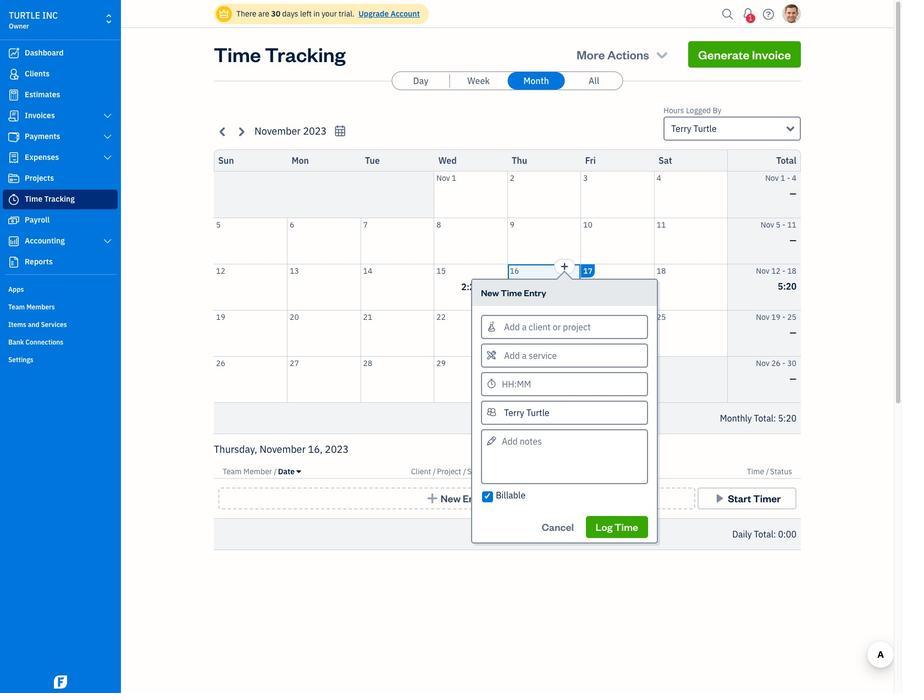 Task type: locate. For each thing, give the bounding box(es) containing it.
25 inside nov 19 - 25 —
[[788, 312, 797, 322]]

items and services link
[[3, 316, 118, 333]]

payments link
[[3, 127, 118, 147]]

0 vertical spatial 5:20
[[778, 281, 797, 292]]

- inside nov 1 - 4 —
[[787, 173, 790, 183]]

2
[[510, 173, 515, 183]]

19 button
[[214, 310, 287, 356]]

11 down nov 1 - 4 —
[[788, 220, 797, 230]]

new entry
[[441, 492, 488, 505]]

24
[[583, 312, 593, 322]]

12 down 5 button
[[216, 266, 225, 276]]

nov down nov 19 - 25 —
[[756, 358, 770, 368]]

3 button
[[581, 172, 654, 217]]

1
[[749, 14, 753, 22], [452, 173, 457, 183], [781, 173, 785, 183]]

november up "date"
[[260, 443, 306, 456]]

1 horizontal spatial time tracking
[[214, 41, 346, 67]]

trial.
[[339, 9, 355, 19]]

— up monthly total : 5:20
[[790, 373, 797, 384]]

days
[[282, 9, 298, 19]]

1 horizontal spatial team
[[223, 467, 242, 477]]

4 inside button
[[657, 173, 661, 183]]

2023
[[303, 125, 327, 137], [325, 443, 349, 456]]

0 horizontal spatial entry
[[463, 492, 488, 505]]

1 : from the top
[[774, 413, 776, 424]]

4 button
[[655, 172, 728, 217]]

16,
[[308, 443, 323, 456]]

: for monthly total
[[774, 413, 776, 424]]

1 12 from the left
[[216, 266, 225, 276]]

team for team member /
[[223, 467, 242, 477]]

inc
[[42, 10, 58, 21]]

settings
[[8, 356, 33, 364]]

nov up nov 5 - 11 —
[[766, 173, 779, 183]]

nov
[[437, 173, 450, 183], [766, 173, 779, 183], [761, 220, 774, 230], [756, 266, 770, 276], [756, 312, 770, 322], [756, 358, 770, 368]]

0 horizontal spatial 19
[[216, 312, 225, 322]]

26 down 19 button
[[216, 358, 225, 368]]

22
[[437, 312, 446, 322]]

time right timer icon
[[25, 194, 42, 204]]

invoices
[[25, 111, 55, 120]]

dashboard
[[25, 48, 64, 58]]

11 down 4 button
[[657, 220, 666, 230]]

1 4 from the left
[[657, 173, 661, 183]]

reports link
[[3, 252, 118, 272]]

26
[[216, 358, 225, 368], [772, 358, 781, 368]]

5:20 down nov 26 - 30 — on the bottom right
[[778, 413, 797, 424]]

project image
[[7, 173, 20, 184]]

4 inside nov 1 - 4 —
[[792, 173, 797, 183]]

0 vertical spatial november
[[255, 125, 301, 137]]

1 chevron large down image from the top
[[103, 133, 113, 141]]

1 button
[[740, 3, 757, 25]]

2023 left choose a date icon
[[303, 125, 327, 137]]

— inside nov 26 - 30 —
[[790, 373, 797, 384]]

0 horizontal spatial 26
[[216, 358, 225, 368]]

4 — from the top
[[790, 373, 797, 384]]

nov inside nov 5 - 11 —
[[761, 220, 774, 230]]

21
[[363, 312, 372, 322]]

/ right client
[[433, 467, 436, 477]]

1 26 from the left
[[216, 358, 225, 368]]

total right monthly
[[754, 413, 774, 424]]

10
[[583, 220, 593, 230]]

log time
[[596, 521, 638, 533]]

report image
[[7, 257, 20, 268]]

2 11 from the left
[[788, 220, 797, 230]]

total up nov 1 - 4 —
[[777, 155, 797, 166]]

30 inside button
[[510, 358, 519, 368]]

30 right are
[[271, 9, 280, 19]]

nov inside nov 19 - 25 —
[[756, 312, 770, 322]]

18 down nov 5 - 11 —
[[788, 266, 797, 276]]

Duration text field
[[481, 372, 648, 396]]

nov down "nov 12 - 18 5:20" at the top
[[756, 312, 770, 322]]

1 horizontal spatial 18
[[788, 266, 797, 276]]

1 horizontal spatial entry
[[524, 287, 547, 298]]

expense image
[[7, 152, 20, 163]]

1 vertical spatial 2023
[[325, 443, 349, 456]]

25 inside button
[[657, 312, 666, 322]]

caretdown image
[[297, 467, 301, 476]]

:
[[774, 413, 776, 424], [774, 529, 776, 540]]

1 horizontal spatial 26
[[772, 358, 781, 368]]

there are 30 days left in your trial. upgrade account
[[236, 9, 420, 19]]

note link
[[499, 467, 515, 477]]

/ left the status link
[[766, 467, 769, 477]]

team inside main element
[[8, 303, 25, 311]]

0 horizontal spatial new
[[441, 492, 461, 505]]

nov for nov 26 - 30 —
[[756, 358, 770, 368]]

time link
[[747, 467, 766, 477]]

30 inside nov 26 - 30 —
[[788, 358, 797, 368]]

- for nov 1 - 4 —
[[787, 173, 790, 183]]

0 horizontal spatial tracking
[[44, 194, 75, 204]]

1 horizontal spatial 12
[[772, 266, 781, 276]]

26 down nov 19 - 25 —
[[772, 358, 781, 368]]

12 down nov 5 - 11 —
[[772, 266, 781, 276]]

2 25 from the left
[[788, 312, 797, 322]]

new
[[481, 287, 499, 298], [441, 492, 461, 505]]

- inside "nov 12 - 18 5:20"
[[783, 266, 786, 276]]

2 — from the top
[[790, 235, 797, 246]]

1 11 from the left
[[657, 220, 666, 230]]

0 vertical spatial :
[[774, 413, 776, 424]]

search image
[[719, 6, 737, 22]]

1 vertical spatial entry
[[463, 492, 488, 505]]

— for nov 5 - 11 —
[[790, 235, 797, 246]]

time tracking down days
[[214, 41, 346, 67]]

nov down wed
[[437, 173, 450, 183]]

— up "nov 12 - 18 5:20" at the top
[[790, 235, 797, 246]]

tracking down left
[[265, 41, 346, 67]]

2 chevron large down image from the top
[[103, 153, 113, 162]]

time left status
[[747, 467, 764, 477]]

2 button
[[508, 172, 581, 217]]

25 button
[[655, 310, 728, 356]]

new right plus icon
[[441, 492, 461, 505]]

2 vertical spatial total
[[754, 529, 774, 540]]

more
[[577, 47, 605, 62]]

0 vertical spatial new
[[481, 287, 499, 298]]

estimates link
[[3, 85, 118, 105]]

/ left note
[[495, 467, 498, 477]]

0 horizontal spatial 18
[[657, 266, 666, 276]]

1 horizontal spatial tracking
[[265, 41, 346, 67]]

1 horizontal spatial 11
[[788, 220, 797, 230]]

28 button
[[361, 357, 434, 403]]

25 down 18 button
[[657, 312, 666, 322]]

total for daily total
[[754, 529, 774, 540]]

apps link
[[3, 281, 118, 297]]

team down thursday,
[[223, 467, 242, 477]]

chevron large down image
[[103, 133, 113, 141], [103, 153, 113, 162], [103, 237, 113, 246]]

— for nov 1 - 4 —
[[790, 188, 797, 199]]

2 18 from the left
[[788, 266, 797, 276]]

items and services
[[8, 321, 67, 329]]

billable
[[496, 490, 526, 501]]

1 down wed
[[452, 173, 457, 183]]

terry
[[671, 123, 692, 134]]

1 vertical spatial team
[[223, 467, 242, 477]]

0 vertical spatial chevron large down image
[[103, 133, 113, 141]]

0 horizontal spatial 30
[[271, 9, 280, 19]]

7
[[363, 220, 368, 230]]

entry inside button
[[463, 492, 488, 505]]

30
[[271, 9, 280, 19], [510, 358, 519, 368], [788, 358, 797, 368]]

tue
[[365, 155, 380, 166]]

chevron large down image for accounting
[[103, 237, 113, 246]]

date link
[[278, 467, 301, 477]]

nov inside nov 26 - 30 —
[[756, 358, 770, 368]]

— inside nov 1 - 4 —
[[790, 188, 797, 199]]

2 4 from the left
[[792, 173, 797, 183]]

1 for nov 1
[[452, 173, 457, 183]]

2023 right 16,
[[325, 443, 349, 456]]

log time button
[[586, 516, 648, 538]]

chevron large down image for expenses
[[103, 153, 113, 162]]

19
[[216, 312, 225, 322], [772, 312, 781, 322]]

2 12 from the left
[[772, 266, 781, 276]]

1 5:20 from the top
[[778, 281, 797, 292]]

— inside nov 19 - 25 —
[[790, 327, 797, 338]]

new for new entry
[[441, 492, 461, 505]]

clients link
[[3, 64, 118, 84]]

cancel
[[542, 521, 574, 533]]

18 inside button
[[657, 266, 666, 276]]

nov for nov 5 - 11 —
[[761, 220, 774, 230]]

2 / from the left
[[433, 467, 436, 477]]

2 horizontal spatial 1
[[781, 173, 785, 183]]

left
[[300, 9, 312, 19]]

client image
[[7, 69, 20, 80]]

new inside button
[[441, 492, 461, 505]]

1 horizontal spatial 25
[[788, 312, 797, 322]]

team down apps at the top
[[8, 303, 25, 311]]

1 horizontal spatial 1
[[749, 14, 753, 22]]

start timer button
[[698, 488, 797, 510]]

— for nov 26 - 30 —
[[790, 373, 797, 384]]

total for monthly total
[[754, 413, 774, 424]]

26 inside nov 26 - 30 —
[[772, 358, 781, 368]]

0 vertical spatial team
[[8, 303, 25, 311]]

18 down 11 button
[[657, 266, 666, 276]]

team members
[[8, 303, 55, 311]]

: left 0:00
[[774, 529, 776, 540]]

2 vertical spatial chevron large down image
[[103, 237, 113, 246]]

1 horizontal spatial 4
[[792, 173, 797, 183]]

1 vertical spatial time tracking
[[25, 194, 75, 204]]

chevrondown image
[[655, 47, 670, 62]]

- inside nov 19 - 25 —
[[783, 312, 786, 322]]

nov down nov 1 - 4 —
[[761, 220, 774, 230]]

1 horizontal spatial 30
[[510, 358, 519, 368]]

— up nov 5 - 11 —
[[790, 188, 797, 199]]

1 19 from the left
[[216, 312, 225, 322]]

nov inside "nov 1" button
[[437, 173, 450, 183]]

invoices link
[[3, 106, 118, 126]]

3 — from the top
[[790, 327, 797, 338]]

2 horizontal spatial 30
[[788, 358, 797, 368]]

nov for nov 1 - 4 —
[[766, 173, 779, 183]]

: right monthly
[[774, 413, 776, 424]]

0 horizontal spatial 11
[[657, 220, 666, 230]]

2 26 from the left
[[772, 358, 781, 368]]

19 down "nov 12 - 18 5:20" at the top
[[772, 312, 781, 322]]

1 for nov 1 - 4 —
[[781, 173, 785, 183]]

1 inside button
[[452, 173, 457, 183]]

/ left service
[[463, 467, 466, 477]]

5 button
[[214, 218, 287, 264]]

12
[[216, 266, 225, 276], [772, 266, 781, 276]]

12 inside button
[[216, 266, 225, 276]]

- inside nov 26 - 30 —
[[783, 358, 786, 368]]

november right next month icon
[[255, 125, 301, 137]]

turtle inc owner
[[9, 10, 58, 30]]

nov inside nov 1 - 4 —
[[766, 173, 779, 183]]

1 horizontal spatial 19
[[772, 312, 781, 322]]

: for daily total
[[774, 529, 776, 540]]

19 inside button
[[216, 312, 225, 322]]

0 horizontal spatial 4
[[657, 173, 661, 183]]

nov down nov 5 - 11 —
[[756, 266, 770, 276]]

5
[[216, 220, 221, 230], [776, 220, 781, 230]]

1 vertical spatial new
[[441, 492, 461, 505]]

Add a client or project text field
[[482, 316, 647, 338]]

0 horizontal spatial team
[[8, 303, 25, 311]]

2 : from the top
[[774, 529, 776, 540]]

expenses
[[25, 152, 59, 162]]

chevron large down image inside accounting link
[[103, 237, 113, 246]]

crown image
[[218, 8, 230, 20]]

daily
[[733, 529, 752, 540]]

- inside nov 5 - 11 —
[[783, 220, 786, 230]]

25 down "nov 12 - 18 5:20" at the top
[[788, 312, 797, 322]]

thursday,
[[214, 443, 257, 456]]

accounting link
[[3, 232, 118, 251]]

1 vertical spatial chevron large down image
[[103, 153, 113, 162]]

— inside nov 5 - 11 —
[[790, 235, 797, 246]]

1 vertical spatial 5:20
[[778, 413, 797, 424]]

monthly total : 5:20
[[720, 413, 797, 424]]

19 down 12 button
[[216, 312, 225, 322]]

30 down nov 19 - 25 —
[[788, 358, 797, 368]]

service link
[[467, 467, 495, 477]]

1 25 from the left
[[657, 312, 666, 322]]

time right log
[[615, 521, 638, 533]]

cancel button
[[532, 516, 584, 538]]

total right daily
[[754, 529, 774, 540]]

nov inside "nov 12 - 18 5:20"
[[756, 266, 770, 276]]

1 vertical spatial total
[[754, 413, 774, 424]]

14
[[363, 266, 372, 276]]

bank
[[8, 338, 24, 346]]

1 18 from the left
[[657, 266, 666, 276]]

1 left "go to help" icon
[[749, 14, 753, 22]]

tracking down projects link
[[44, 194, 75, 204]]

0 vertical spatial tracking
[[265, 41, 346, 67]]

upgrade account link
[[356, 9, 420, 19]]

team members link
[[3, 299, 118, 315]]

estimate image
[[7, 90, 20, 101]]

chevron large down image inside payments link
[[103, 133, 113, 141]]

time tracking
[[214, 41, 346, 67], [25, 194, 75, 204]]

0 horizontal spatial time tracking
[[25, 194, 75, 204]]

2 5 from the left
[[776, 220, 781, 230]]

— up nov 26 - 30 — on the bottom right
[[790, 327, 797, 338]]

money image
[[7, 215, 20, 226]]

next month image
[[235, 125, 247, 138]]

1 — from the top
[[790, 188, 797, 199]]

5 / from the left
[[766, 467, 769, 477]]

1 horizontal spatial 5
[[776, 220, 781, 230]]

1 inside nov 1 - 4 —
[[781, 173, 785, 183]]

new right 2:20
[[481, 287, 499, 298]]

more actions button
[[567, 41, 680, 68]]

status
[[770, 467, 792, 477]]

1 5 from the left
[[216, 220, 221, 230]]

time tracking down projects link
[[25, 194, 75, 204]]

1 up nov 5 - 11 —
[[781, 173, 785, 183]]

1 horizontal spatial new
[[481, 287, 499, 298]]

11 inside nov 5 - 11 —
[[788, 220, 797, 230]]

payments
[[25, 131, 60, 141]]

0 horizontal spatial 25
[[657, 312, 666, 322]]

go to help image
[[760, 6, 778, 22]]

0 horizontal spatial 12
[[216, 266, 225, 276]]

month link
[[508, 72, 565, 90]]

5:20 up nov 19 - 25 —
[[778, 281, 797, 292]]

/ left "date"
[[274, 467, 277, 477]]

1 vertical spatial tracking
[[44, 194, 75, 204]]

1 vertical spatial :
[[774, 529, 776, 540]]

0 vertical spatial time tracking
[[214, 41, 346, 67]]

14 button
[[361, 264, 434, 310]]

total
[[777, 155, 797, 166], [754, 413, 774, 424], [754, 529, 774, 540]]

0 horizontal spatial 5
[[216, 220, 221, 230]]

2 19 from the left
[[772, 312, 781, 322]]

30 down 23 "button"
[[510, 358, 519, 368]]

25
[[657, 312, 666, 322], [788, 312, 797, 322]]

3 chevron large down image from the top
[[103, 237, 113, 246]]

0 horizontal spatial 1
[[452, 173, 457, 183]]



Task type: vqa. For each thing, say whether or not it's contained in the screenshot.
Cancel "icon"
no



Task type: describe. For each thing, give the bounding box(es) containing it.
28
[[363, 358, 372, 368]]

bank connections link
[[3, 334, 118, 350]]

19 inside nov 19 - 25 —
[[772, 312, 781, 322]]

more actions
[[577, 47, 649, 62]]

nov 26 - 30 —
[[756, 358, 797, 384]]

9
[[510, 220, 515, 230]]

payment image
[[7, 131, 20, 142]]

1 vertical spatial november
[[260, 443, 306, 456]]

project link
[[437, 467, 463, 477]]

play image
[[714, 493, 726, 504]]

project
[[437, 467, 462, 477]]

nov for nov 1
[[437, 173, 450, 183]]

time tracking inside main element
[[25, 194, 75, 204]]

monthly
[[720, 413, 752, 424]]

13 button
[[288, 264, 360, 310]]

18 button
[[655, 264, 728, 310]]

16
[[510, 266, 519, 276]]

nov 19 - 25 —
[[756, 312, 797, 338]]

20 button
[[288, 310, 360, 356]]

chevron large down image for payments
[[103, 133, 113, 141]]

by
[[713, 106, 722, 115]]

daily total : 0:00
[[733, 529, 797, 540]]

date
[[278, 467, 295, 477]]

client / project / service / note
[[411, 467, 515, 477]]

start
[[728, 492, 752, 505]]

23
[[510, 312, 519, 322]]

all
[[589, 75, 600, 86]]

— for nov 19 - 25 —
[[790, 327, 797, 338]]

23 button
[[508, 310, 581, 356]]

client
[[411, 467, 431, 477]]

items
[[8, 321, 26, 329]]

wed
[[439, 155, 457, 166]]

reports
[[25, 257, 53, 267]]

nov for nov 12 - 18 5:20
[[756, 266, 770, 276]]

there
[[236, 9, 256, 19]]

generate invoice button
[[688, 41, 801, 68]]

day link
[[392, 72, 450, 90]]

team for team members
[[8, 303, 25, 311]]

Add notes text field
[[481, 429, 648, 484]]

26 inside button
[[216, 358, 225, 368]]

time tracking link
[[3, 190, 118, 210]]

turtle
[[9, 10, 40, 21]]

nov for nov 19 - 25 —
[[756, 312, 770, 322]]

service
[[467, 467, 493, 477]]

sat
[[659, 155, 672, 166]]

tracking inside time tracking link
[[44, 194, 75, 204]]

timer image
[[7, 194, 20, 205]]

payroll
[[25, 215, 50, 225]]

main element
[[0, 0, 148, 693]]

status link
[[770, 467, 792, 477]]

16 button
[[508, 264, 581, 310]]

1 / from the left
[[274, 467, 277, 477]]

timer
[[754, 492, 781, 505]]

2 5:20 from the top
[[778, 413, 797, 424]]

thursday, november 16, 2023
[[214, 443, 349, 456]]

services
[[41, 321, 67, 329]]

29
[[437, 358, 446, 368]]

projects
[[25, 173, 54, 183]]

dashboard link
[[3, 43, 118, 63]]

time down the 16
[[501, 287, 522, 298]]

5 inside nov 5 - 11 —
[[776, 220, 781, 230]]

- for nov 5 - 11 —
[[783, 220, 786, 230]]

5 inside 5 button
[[216, 220, 221, 230]]

expenses link
[[3, 148, 118, 168]]

in
[[314, 9, 320, 19]]

previous month image
[[217, 125, 229, 138]]

terry turtle button
[[664, 117, 801, 141]]

actions
[[607, 47, 649, 62]]

turtle
[[694, 123, 717, 134]]

24 button
[[581, 310, 654, 356]]

time / status
[[747, 467, 792, 477]]

time inside button
[[615, 521, 638, 533]]

nov 1 - 4 —
[[766, 173, 797, 199]]

hours logged by
[[664, 106, 722, 115]]

17
[[583, 266, 593, 276]]

chart image
[[7, 236, 20, 247]]

week
[[467, 75, 490, 86]]

Add a team member text field
[[482, 402, 647, 424]]

22 button
[[434, 310, 507, 356]]

dashboard image
[[7, 48, 20, 59]]

thu
[[512, 155, 527, 166]]

add a time entry image
[[560, 260, 569, 273]]

note
[[499, 467, 515, 477]]

month
[[524, 75, 549, 86]]

choose a date image
[[334, 125, 347, 137]]

account
[[391, 9, 420, 19]]

11 inside button
[[657, 220, 666, 230]]

- for nov 26 - 30 —
[[783, 358, 786, 368]]

log
[[596, 521, 613, 533]]

projects link
[[3, 169, 118, 189]]

time down there
[[214, 41, 261, 67]]

clients
[[25, 69, 50, 79]]

generate invoice
[[698, 47, 791, 62]]

0 vertical spatial total
[[777, 155, 797, 166]]

chevron large down image
[[103, 112, 113, 120]]

10 button
[[581, 218, 654, 264]]

- for nov 12 - 18 5:20
[[783, 266, 786, 276]]

21 button
[[361, 310, 434, 356]]

29 button
[[434, 357, 507, 403]]

27 button
[[288, 357, 360, 403]]

all link
[[566, 72, 623, 90]]

hours
[[664, 106, 684, 115]]

time inside main element
[[25, 194, 42, 204]]

12 button
[[214, 264, 287, 310]]

26 button
[[214, 357, 287, 403]]

12 inside "nov 12 - 18 5:20"
[[772, 266, 781, 276]]

5:20 inside "nov 12 - 18 5:20"
[[778, 281, 797, 292]]

new for new time entry
[[481, 287, 499, 298]]

invoice
[[752, 47, 791, 62]]

4 / from the left
[[495, 467, 498, 477]]

your
[[322, 9, 337, 19]]

30 button
[[508, 357, 581, 403]]

1 inside dropdown button
[[749, 14, 753, 22]]

9 button
[[508, 218, 581, 264]]

- for nov 19 - 25 —
[[783, 312, 786, 322]]

freshbooks image
[[52, 676, 69, 689]]

plus image
[[426, 493, 439, 504]]

estimates
[[25, 90, 60, 100]]

3 / from the left
[[463, 467, 466, 477]]

and
[[28, 321, 39, 329]]

Add a service text field
[[482, 345, 647, 367]]

0 vertical spatial 2023
[[303, 125, 327, 137]]

8
[[437, 220, 441, 230]]

0 vertical spatial entry
[[524, 287, 547, 298]]

invoice image
[[7, 111, 20, 122]]

18 inside "nov 12 - 18 5:20"
[[788, 266, 797, 276]]

3
[[583, 173, 588, 183]]

payroll link
[[3, 211, 118, 230]]

members
[[26, 303, 55, 311]]

member
[[243, 467, 272, 477]]



